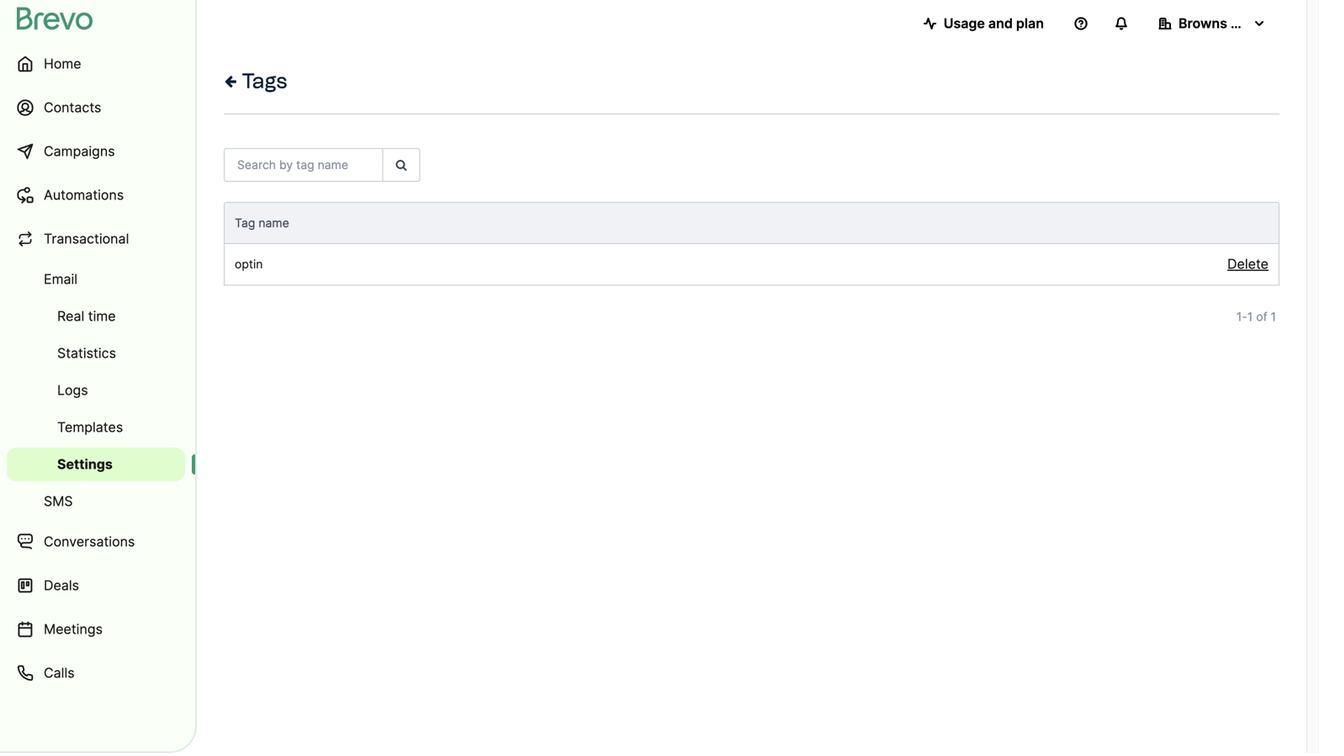 Task type: vqa. For each thing, say whether or not it's contained in the screenshot.
2nd WITH
no



Task type: describe. For each thing, give the bounding box(es) containing it.
statistics link
[[7, 337, 185, 370]]

meetings
[[44, 621, 103, 638]]

tag name
[[235, 216, 289, 230]]

real
[[57, 308, 84, 324]]

and
[[989, 15, 1013, 32]]

real time link
[[7, 300, 185, 333]]

real time
[[57, 308, 116, 324]]

automations
[[44, 187, 124, 203]]

campaigns
[[44, 143, 115, 160]]

plan
[[1017, 15, 1045, 32]]

settings
[[57, 456, 113, 473]]

contacts link
[[7, 88, 185, 128]]

statistics
[[57, 345, 116, 362]]

tags
[[237, 69, 287, 93]]

conversations
[[44, 534, 135, 550]]

contacts
[[44, 99, 101, 116]]

campaigns link
[[7, 131, 185, 172]]

calls
[[44, 665, 75, 681]]

home
[[44, 56, 81, 72]]

usage and plan
[[944, 15, 1045, 32]]

logs
[[57, 382, 88, 399]]

enterprise
[[1231, 15, 1299, 32]]

deals
[[44, 577, 79, 594]]

3 1 from the left
[[1272, 310, 1277, 324]]

tags link
[[224, 67, 287, 94]]



Task type: locate. For each thing, give the bounding box(es) containing it.
delete link
[[1228, 256, 1269, 272]]

of
[[1257, 310, 1268, 324]]

tag
[[235, 216, 255, 230]]

1 horizontal spatial 1
[[1248, 310, 1254, 324]]

browns enterprise
[[1179, 15, 1299, 32]]

transactional link
[[7, 219, 185, 259]]

1 - 1 of 1
[[1237, 310, 1277, 324]]

usage and plan button
[[911, 7, 1058, 40]]

2 1 from the left
[[1248, 310, 1254, 324]]

0 horizontal spatial 1
[[1237, 310, 1243, 324]]

sms
[[44, 493, 73, 510]]

1 1 from the left
[[1237, 310, 1243, 324]]

browns enterprise button
[[1146, 7, 1299, 40]]

home link
[[7, 44, 185, 84]]

optin
[[235, 257, 263, 271]]

time
[[88, 308, 116, 324]]

-
[[1243, 310, 1248, 324]]

usage
[[944, 15, 986, 32]]

Search by tag name search field
[[224, 148, 383, 182]]

meetings link
[[7, 609, 185, 650]]

settings link
[[7, 448, 185, 481]]

name
[[259, 216, 289, 230]]

sms link
[[7, 485, 185, 519]]

browns
[[1179, 15, 1228, 32]]

calls link
[[7, 653, 185, 694]]

automations link
[[7, 175, 185, 215]]

templates
[[57, 419, 123, 436]]

conversations link
[[7, 522, 185, 562]]

2 horizontal spatial 1
[[1272, 310, 1277, 324]]

transactional
[[44, 231, 129, 247]]

1
[[1237, 310, 1243, 324], [1248, 310, 1254, 324], [1272, 310, 1277, 324]]

deals link
[[7, 566, 185, 606]]

email
[[44, 271, 78, 287]]

delete
[[1228, 256, 1269, 272]]

templates link
[[7, 411, 185, 444]]

logs link
[[7, 374, 185, 407]]

email link
[[7, 263, 185, 296]]



